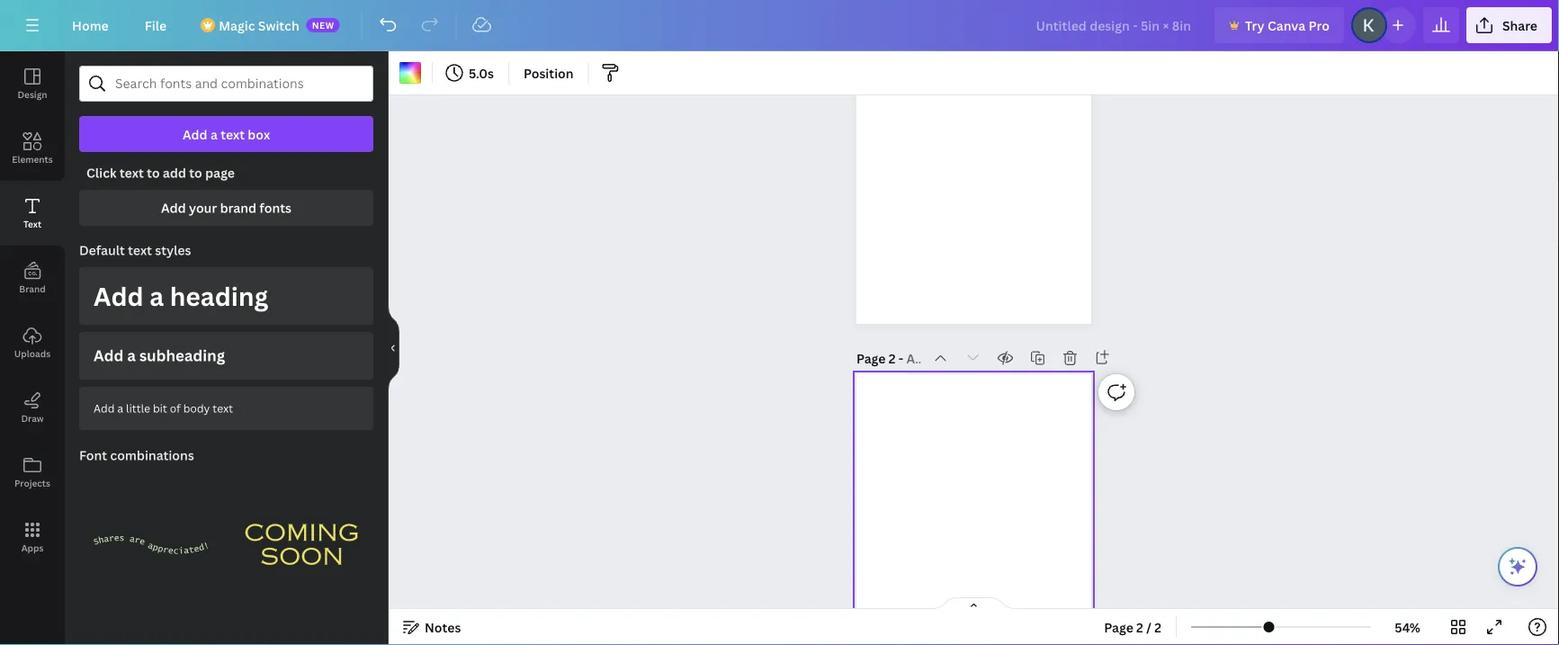 Task type: vqa. For each thing, say whether or not it's contained in the screenshot.
Flip
no



Task type: describe. For each thing, give the bounding box(es) containing it.
pro
[[1309, 17, 1330, 34]]

design button
[[0, 51, 65, 116]]

2 for -
[[889, 350, 896, 367]]

Page title text field
[[907, 350, 921, 368]]

try canva pro button
[[1215, 7, 1344, 43]]

2 for /
[[1137, 619, 1144, 636]]

add a subheading button
[[79, 332, 373, 380]]

2 to from the left
[[189, 164, 202, 181]]

magic switch
[[219, 17, 299, 34]]

5.0s button
[[440, 58, 501, 87]]

add a little bit of body text
[[94, 401, 233, 416]]

elements button
[[0, 116, 65, 181]]

share button
[[1467, 7, 1552, 43]]

your
[[189, 199, 217, 216]]

54%
[[1395, 619, 1421, 636]]

side panel tab list
[[0, 51, 65, 570]]

fonts
[[260, 199, 292, 216]]

click text to add to page
[[86, 164, 235, 181]]

uploads
[[14, 347, 51, 360]]

projects
[[14, 477, 50, 489]]

page 2 / 2 button
[[1097, 613, 1169, 642]]

add a heading
[[94, 279, 268, 313]]

page
[[205, 164, 235, 181]]

add a text box button
[[79, 116, 373, 152]]

1 to from the left
[[147, 164, 160, 181]]

heading
[[170, 279, 268, 313]]

show pages image
[[931, 597, 1017, 611]]

draw button
[[0, 375, 65, 440]]

switch
[[258, 17, 299, 34]]

magic
[[219, 17, 255, 34]]

uploads button
[[0, 310, 65, 375]]

#ffffff image
[[400, 62, 421, 84]]

text right body on the left
[[213, 401, 233, 416]]

design
[[17, 88, 47, 100]]

projects button
[[0, 440, 65, 505]]

file button
[[130, 7, 181, 43]]

page for page 2 -
[[857, 350, 886, 367]]

canva
[[1268, 17, 1306, 34]]

text right click
[[120, 164, 144, 181]]

apps
[[21, 542, 44, 554]]

add your brand fonts button
[[79, 190, 373, 226]]

notes
[[425, 619, 461, 636]]

little
[[126, 401, 150, 416]]

add a subheading
[[94, 345, 225, 366]]

body
[[183, 401, 210, 416]]

Search fonts and combinations search field
[[115, 67, 337, 101]]

draw
[[21, 412, 44, 424]]

hide image
[[388, 305, 400, 391]]

subheading
[[139, 345, 225, 366]]

box
[[248, 126, 270, 143]]

main menu bar
[[0, 0, 1560, 51]]

2 horizontal spatial 2
[[1155, 619, 1162, 636]]

a for heading
[[150, 279, 164, 313]]

add for add a little bit of body text
[[94, 401, 115, 416]]

add for add a text box
[[183, 126, 208, 143]]

add for add a heading
[[94, 279, 144, 313]]



Task type: locate. For each thing, give the bounding box(es) containing it.
page left -
[[857, 350, 886, 367]]

a for little
[[117, 401, 123, 416]]

position
[[524, 64, 574, 81]]

add a little bit of body text button
[[79, 387, 373, 430]]

2 left /
[[1137, 619, 1144, 636]]

default text styles
[[79, 242, 191, 259]]

text
[[23, 218, 42, 230]]

0 horizontal spatial 2
[[889, 350, 896, 367]]

add
[[163, 164, 186, 181]]

combinations
[[110, 447, 194, 464]]

of
[[170, 401, 181, 416]]

new
[[312, 19, 335, 31]]

default
[[79, 242, 125, 259]]

1 horizontal spatial 2
[[1137, 619, 1144, 636]]

page for page 2 / 2
[[1104, 619, 1134, 636]]

home
[[72, 17, 109, 34]]

2 right /
[[1155, 619, 1162, 636]]

text
[[221, 126, 245, 143], [120, 164, 144, 181], [128, 242, 152, 259], [213, 401, 233, 416]]

home link
[[58, 7, 123, 43]]

share
[[1503, 17, 1538, 34]]

2 left -
[[889, 350, 896, 367]]

-
[[899, 350, 904, 367]]

click
[[86, 164, 117, 181]]

add for add a subheading
[[94, 345, 124, 366]]

file
[[145, 17, 167, 34]]

page 2 -
[[857, 350, 907, 367]]

add up add
[[183, 126, 208, 143]]

canva assistant image
[[1507, 556, 1529, 578]]

add left your
[[161, 199, 186, 216]]

text button
[[0, 181, 65, 246]]

a down the "styles"
[[150, 279, 164, 313]]

1 horizontal spatial group
[[230, 613, 373, 645]]

a left little
[[117, 401, 123, 416]]

a left subheading
[[127, 345, 136, 366]]

0 horizontal spatial group
[[79, 613, 223, 645]]

text left box
[[221, 126, 245, 143]]

a for text
[[211, 126, 218, 143]]

0 horizontal spatial to
[[147, 164, 160, 181]]

add a heading button
[[79, 267, 373, 325]]

brand
[[19, 283, 46, 295]]

a inside button
[[127, 345, 136, 366]]

page inside button
[[1104, 619, 1134, 636]]

add
[[183, 126, 208, 143], [161, 199, 186, 216], [94, 279, 144, 313], [94, 345, 124, 366], [94, 401, 115, 416]]

font combinations
[[79, 447, 194, 464]]

bit
[[153, 401, 167, 416]]

elements
[[12, 153, 53, 165]]

1 horizontal spatial page
[[1104, 619, 1134, 636]]

add a text box
[[183, 126, 270, 143]]

1 horizontal spatial to
[[189, 164, 202, 181]]

add for add your brand fonts
[[161, 199, 186, 216]]

brand button
[[0, 246, 65, 310]]

notes button
[[396, 613, 468, 642]]

brand
[[220, 199, 257, 216]]

add down default
[[94, 279, 144, 313]]

add left subheading
[[94, 345, 124, 366]]

54% button
[[1379, 613, 1437, 642]]

to
[[147, 164, 160, 181], [189, 164, 202, 181]]

group
[[79, 613, 223, 645], [230, 613, 373, 645]]

/
[[1147, 619, 1152, 636]]

a up page
[[211, 126, 218, 143]]

to left add
[[147, 164, 160, 181]]

a for subheading
[[127, 345, 136, 366]]

2
[[889, 350, 896, 367], [1137, 619, 1144, 636], [1155, 619, 1162, 636]]

page
[[857, 350, 886, 367], [1104, 619, 1134, 636]]

to right add
[[189, 164, 202, 181]]

0 horizontal spatial page
[[857, 350, 886, 367]]

apps button
[[0, 505, 65, 570]]

styles
[[155, 242, 191, 259]]

position button
[[516, 58, 581, 87]]

try
[[1246, 17, 1265, 34]]

page left /
[[1104, 619, 1134, 636]]

text left the "styles"
[[128, 242, 152, 259]]

1 group from the left
[[79, 613, 223, 645]]

Design title text field
[[1022, 7, 1208, 43]]

try canva pro
[[1246, 17, 1330, 34]]

0 vertical spatial page
[[857, 350, 886, 367]]

font
[[79, 447, 107, 464]]

page 2 / 2
[[1104, 619, 1162, 636]]

5.0s
[[469, 64, 494, 81]]

add left little
[[94, 401, 115, 416]]

a
[[211, 126, 218, 143], [150, 279, 164, 313], [127, 345, 136, 366], [117, 401, 123, 416]]

2 group from the left
[[230, 613, 373, 645]]

1 vertical spatial page
[[1104, 619, 1134, 636]]

add your brand fonts
[[161, 199, 292, 216]]



